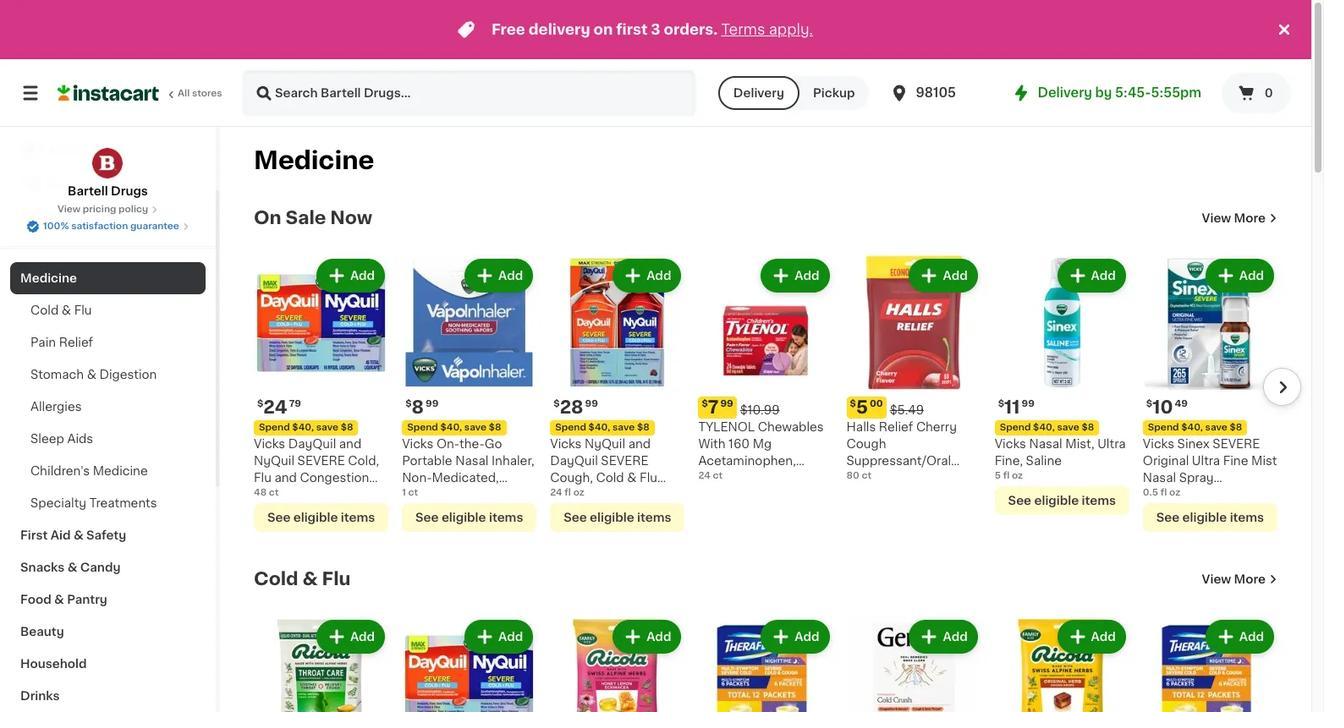 Task type: locate. For each thing, give the bounding box(es) containing it.
ultra inside vicks sinex severe original ultra fine mist nasal spray decongestant
[[1192, 456, 1221, 467]]

100% satisfaction guarantee button
[[26, 217, 190, 234]]

again
[[86, 179, 119, 190]]

1 horizontal spatial dayquil
[[550, 455, 598, 467]]

1 vertical spatial view more link
[[1202, 571, 1278, 588]]

delivery by 5:45-5:55pm link
[[1011, 83, 1202, 103]]

$ up portable
[[406, 400, 412, 409]]

cold & flu link for flu's view more "link"
[[254, 570, 351, 590]]

0 vertical spatial cold
[[30, 305, 59, 317]]

vicks for 8
[[402, 439, 434, 450]]

2 view more link from the top
[[1202, 571, 1278, 588]]

99 right the 8
[[426, 400, 439, 409]]

0 horizontal spatial cold & flu link
[[10, 295, 206, 327]]

2 horizontal spatial oz
[[1170, 489, 1181, 498]]

99 inside $ 7 99 $10.99 tylenol chewables with 160 mg acetaminophen, grape
[[721, 400, 734, 409]]

items for 24
[[341, 512, 375, 524]]

1 horizontal spatial ultra
[[1192, 456, 1221, 467]]

eligible down liquid
[[590, 512, 635, 524]]

medicine down the 100%
[[20, 273, 77, 284]]

save up the-
[[465, 423, 487, 433]]

relief inside $ 5 00 $5.49 halls relief cherry cough suppressant/oral anesthetic menthol drops
[[879, 422, 914, 433]]

1 more from the top
[[1235, 212, 1266, 224]]

items down fine
[[1230, 512, 1265, 524]]

fl right '0.5'
[[1161, 489, 1168, 498]]

0 vertical spatial medicine
[[254, 148, 374, 173]]

2 vertical spatial cold
[[254, 571, 298, 588]]

0 horizontal spatial dayquil
[[288, 439, 336, 450]]

fl
[[1004, 472, 1010, 481], [565, 489, 571, 498], [1161, 489, 1168, 498]]

$40, down 79
[[292, 423, 314, 433]]

spend for 8
[[407, 423, 438, 433]]

24 down cough,
[[550, 489, 563, 498]]

policy
[[119, 205, 148, 214]]

24 down with at the right of page
[[699, 472, 711, 481]]

see for 24
[[267, 512, 291, 524]]

5 $ from the left
[[850, 400, 856, 409]]

spend down 10
[[1148, 423, 1180, 433]]

eligible down liquicaps
[[294, 512, 338, 524]]

see eligible items button down liquicaps
[[254, 504, 389, 533]]

liquid
[[588, 489, 624, 501]]

buy it again
[[47, 179, 119, 190]]

1 vertical spatial dayquil
[[550, 455, 598, 467]]

see eligible items button for 24
[[254, 504, 389, 533]]

on sale now
[[254, 209, 372, 227]]

0 horizontal spatial 24
[[264, 399, 288, 417]]

1 vertical spatial more
[[1235, 574, 1266, 586]]

stomach
[[30, 369, 84, 381]]

oz down cough,
[[574, 489, 585, 498]]

$40, down $ 28 99
[[589, 423, 611, 433]]

1 horizontal spatial relief
[[550, 489, 585, 501]]

and up the cold,
[[339, 439, 362, 450]]

spend $40, save $8 for 10
[[1148, 423, 1243, 433]]

vicks up fine,
[[995, 439, 1027, 450]]

2 horizontal spatial nasal
[[1143, 472, 1177, 484]]

1 $8 from the left
[[341, 423, 353, 433]]

3 $8 from the left
[[637, 423, 650, 433]]

$40, up on- at the bottom left of page
[[441, 423, 462, 433]]

household link
[[10, 648, 206, 681]]

2 view more from the top
[[1202, 574, 1266, 586]]

cold up pain
[[30, 305, 59, 317]]

see eligible items button down scent
[[402, 504, 537, 533]]

food & pantry
[[20, 594, 107, 606]]

4 save from the left
[[1058, 423, 1080, 433]]

see down 0.5 fl oz
[[1157, 512, 1180, 524]]

1 horizontal spatial cold & flu
[[254, 571, 351, 588]]

save up "vicks nyquil and dayquil severe cough, cold & flu relief liquid"
[[613, 423, 635, 433]]

3
[[651, 23, 661, 36]]

cold up liquid
[[596, 472, 624, 484]]

cold down medicine,
[[254, 571, 298, 588]]

ct
[[713, 472, 723, 481], [862, 472, 872, 481], [269, 489, 279, 498], [408, 489, 418, 498]]

24 left 79
[[264, 399, 288, 417]]

nyquil down $ 28 99
[[585, 439, 626, 450]]

pain relief link
[[10, 327, 206, 359]]

see eligible items button down the vicks nasal mist, ultra fine, saline 5 fl oz
[[995, 487, 1130, 516]]

3 spend $40, save $8 from the left
[[555, 423, 650, 433]]

spend $40, save $8 for 28
[[555, 423, 650, 433]]

99
[[426, 400, 439, 409], [585, 400, 598, 409], [721, 400, 734, 409], [1022, 400, 1035, 409]]

oz right '0.5'
[[1170, 489, 1181, 498]]

limited time offer region
[[0, 0, 1275, 59]]

2 horizontal spatial 24
[[699, 472, 711, 481]]

delivery for delivery
[[734, 87, 785, 99]]

3 99 from the left
[[721, 400, 734, 409]]

2 $40, from the left
[[441, 423, 462, 433]]

sleep
[[30, 433, 64, 445]]

specialty
[[30, 498, 86, 510]]

see eligible items for 28
[[564, 512, 672, 524]]

severe up liquid
[[601, 455, 649, 467]]

items left '0.5'
[[1082, 495, 1116, 507]]

bartell drugs logo image
[[92, 147, 124, 179]]

first
[[20, 530, 48, 542]]

$ left 49
[[1147, 400, 1153, 409]]

bartell
[[68, 185, 108, 197]]

ct right "1"
[[408, 489, 418, 498]]

see down fine,
[[1009, 495, 1032, 507]]

$40, for 11
[[1034, 423, 1055, 433]]

vicks up portable
[[402, 439, 434, 450]]

3 $40, from the left
[[589, 423, 611, 433]]

medicine up treatments
[[93, 466, 148, 477]]

0 vertical spatial cold & flu link
[[10, 295, 206, 327]]

1 horizontal spatial nyquil
[[585, 439, 626, 450]]

0 vertical spatial menthol
[[915, 472, 964, 484]]

$40, for 8
[[441, 423, 462, 433]]

items
[[1082, 495, 1116, 507], [341, 512, 375, 524], [489, 512, 523, 524], [637, 512, 672, 524], [1230, 512, 1265, 524]]

$5.49
[[890, 405, 924, 417]]

2 vicks from the left
[[402, 439, 434, 450]]

view more link for flu
[[1202, 571, 1278, 588]]

$ inside $ 28 99
[[554, 400, 560, 409]]

$8 for 11
[[1082, 423, 1095, 433]]

save for 24
[[316, 423, 339, 433]]

severe inside vicks sinex severe original ultra fine mist nasal spray decongestant
[[1213, 439, 1261, 450]]

1 vertical spatial medicine
[[20, 273, 77, 284]]

see eligible items button for 8
[[402, 504, 537, 533]]

terms apply. link
[[721, 23, 813, 36]]

0 vertical spatial dayquil
[[288, 439, 336, 450]]

1 vertical spatial view more
[[1202, 574, 1266, 586]]

delivery inside the delivery button
[[734, 87, 785, 99]]

delivery down terms apply. 'link'
[[734, 87, 785, 99]]

2 99 from the left
[[585, 400, 598, 409]]

99 for 28
[[585, 400, 598, 409]]

2 $8 from the left
[[489, 423, 502, 433]]

and left with at the right of page
[[629, 439, 651, 450]]

$
[[257, 400, 264, 409], [406, 400, 412, 409], [554, 400, 560, 409], [702, 400, 708, 409], [850, 400, 856, 409], [999, 400, 1005, 409], [1147, 400, 1153, 409]]

$8 up the cold,
[[341, 423, 353, 433]]

& inside "vicks nyquil and dayquil severe cough, cold & flu relief liquid"
[[627, 472, 637, 484]]

2 more from the top
[[1235, 574, 1266, 586]]

beauty
[[20, 626, 64, 638]]

2 horizontal spatial cold
[[596, 472, 624, 484]]

nasal up 0.5 fl oz
[[1143, 472, 1177, 484]]

add
[[350, 270, 375, 282], [499, 270, 523, 282], [647, 270, 672, 282], [795, 270, 820, 282], [943, 270, 968, 282], [1092, 270, 1116, 282], [1240, 270, 1265, 282], [350, 632, 375, 643], [499, 632, 523, 643], [647, 632, 672, 643], [795, 632, 820, 643], [943, 632, 968, 643], [1092, 632, 1116, 643], [1240, 632, 1265, 643]]

product group containing 24
[[254, 256, 389, 533]]

2 horizontal spatial and
[[629, 439, 651, 450]]

cold inside "vicks nyquil and dayquil severe cough, cold & flu relief liquid"
[[596, 472, 624, 484]]

4 $40, from the left
[[1034, 423, 1055, 433]]

decongestant
[[1143, 489, 1229, 501]]

$ inside the $ 24 79
[[257, 400, 264, 409]]

4 99 from the left
[[1022, 400, 1035, 409]]

5 save from the left
[[1206, 423, 1228, 433]]

chewables
[[758, 422, 824, 433]]

ultra up spray
[[1192, 456, 1221, 467]]

items down liquicaps
[[341, 512, 375, 524]]

save up sinex
[[1206, 423, 1228, 433]]

severe up fine
[[1213, 439, 1261, 450]]

and inside "vicks nyquil and dayquil severe cough, cold & flu relief liquid"
[[629, 439, 651, 450]]

spend for 24
[[259, 423, 290, 433]]

ct right 48
[[269, 489, 279, 498]]

1 horizontal spatial severe
[[601, 455, 649, 467]]

5 left 00
[[856, 399, 868, 417]]

1 vertical spatial ultra
[[1192, 456, 1221, 467]]

items down "vicks nyquil and dayquil severe cough, cold & flu relief liquid"
[[637, 512, 672, 524]]

0 horizontal spatial fl
[[565, 489, 571, 498]]

0 horizontal spatial oz
[[574, 489, 585, 498]]

1 horizontal spatial 5
[[995, 472, 1001, 481]]

$8 up the mist,
[[1082, 423, 1095, 433]]

pickup button
[[800, 76, 869, 110]]

4 $ from the left
[[702, 400, 708, 409]]

severe inside "vicks nyquil and dayquil severe cough, cold & flu relief liquid"
[[601, 455, 649, 467]]

0 horizontal spatial severe
[[298, 455, 345, 467]]

delivery
[[529, 23, 590, 36]]

160
[[729, 439, 750, 450]]

severe up the congestion
[[298, 455, 345, 467]]

28
[[560, 399, 584, 417]]

$ inside $ 11 99
[[999, 400, 1005, 409]]

vicks up original
[[1143, 439, 1175, 450]]

save for 28
[[613, 423, 635, 433]]

eligible down scent
[[442, 512, 486, 524]]

vicks down the $ 24 79
[[254, 439, 285, 450]]

see down "24 fl oz"
[[564, 512, 587, 524]]

99 inside $ 8 99
[[426, 400, 439, 409]]

spend $40, save $8 for 24
[[259, 423, 353, 433]]

& inside "snacks & candy" link
[[67, 562, 77, 574]]

5 inside $ 5 00 $5.49 halls relief cherry cough suppressant/oral anesthetic menthol drops
[[856, 399, 868, 417]]

2 spend $40, save $8 from the left
[[407, 423, 502, 433]]

1 save from the left
[[316, 423, 339, 433]]

see eligible items down decongestant on the bottom of page
[[1157, 512, 1265, 524]]

spend down the $ 24 79
[[259, 423, 290, 433]]

fine
[[1224, 456, 1249, 467]]

more
[[1235, 212, 1266, 224], [1235, 574, 1266, 586]]

5
[[856, 399, 868, 417], [995, 472, 1001, 481]]

1 vertical spatial cold
[[596, 472, 624, 484]]

2 vertical spatial relief
[[550, 489, 585, 501]]

product group containing 5
[[847, 256, 982, 501]]

ct for 24
[[269, 489, 279, 498]]

save up the mist,
[[1058, 423, 1080, 433]]

$ left 00
[[850, 400, 856, 409]]

menthol down non-
[[402, 489, 451, 501]]

sleep aids
[[30, 433, 93, 445]]

fl down cough,
[[565, 489, 571, 498]]

see eligible items button down decongestant on the bottom of page
[[1143, 504, 1278, 533]]

5 spend from the left
[[1148, 423, 1180, 433]]

5 vicks from the left
[[1143, 439, 1175, 450]]

99 for 7
[[721, 400, 734, 409]]

&
[[62, 305, 71, 317], [87, 369, 96, 381], [627, 472, 637, 484], [74, 530, 83, 542], [67, 562, 77, 574], [303, 571, 318, 588], [54, 594, 64, 606]]

vicks inside vicks dayquil and nyquil severe cold, flu and congestion medicine, liquicaps
[[254, 439, 285, 450]]

1 horizontal spatial menthol
[[915, 472, 964, 484]]

portable
[[402, 455, 453, 467]]

digestion
[[99, 369, 157, 381]]

pain relief
[[30, 337, 93, 349]]

spend $40, save $8 up sinex
[[1148, 423, 1243, 433]]

0 horizontal spatial delivery
[[734, 87, 785, 99]]

cold
[[30, 305, 59, 317], [596, 472, 624, 484], [254, 571, 298, 588]]

spend $40, save $8 up on- at the bottom left of page
[[407, 423, 502, 433]]

2 spend from the left
[[407, 423, 438, 433]]

3 vicks from the left
[[550, 439, 582, 450]]

vicks inside vicks sinex severe original ultra fine mist nasal spray decongestant
[[1143, 439, 1175, 450]]

0 horizontal spatial ultra
[[1098, 439, 1126, 450]]

$8
[[341, 423, 353, 433], [489, 423, 502, 433], [637, 423, 650, 433], [1082, 423, 1095, 433], [1230, 423, 1243, 433]]

0 vertical spatial cold & flu
[[30, 305, 92, 317]]

0 horizontal spatial nyquil
[[254, 455, 295, 467]]

$ for 28
[[554, 400, 560, 409]]

1 vertical spatial 24
[[699, 472, 711, 481]]

1 horizontal spatial delivery
[[1038, 86, 1093, 99]]

nasal inside the vicks nasal mist, ultra fine, saline 5 fl oz
[[1030, 439, 1063, 450]]

$5.00 original price: $5.49 element
[[847, 397, 982, 419]]

2 $ from the left
[[406, 400, 412, 409]]

1 horizontal spatial and
[[339, 439, 362, 450]]

2 save from the left
[[465, 423, 487, 433]]

1 vicks from the left
[[254, 439, 285, 450]]

first aid & safety link
[[10, 520, 206, 552]]

and for 28
[[629, 439, 651, 450]]

menthol inside vicks on-the-go portable nasal inhaler, non-medicated, menthol scent
[[402, 489, 451, 501]]

0 horizontal spatial medicine
[[20, 273, 77, 284]]

1 view more link from the top
[[1202, 210, 1278, 227]]

4 vicks from the left
[[995, 439, 1027, 450]]

1 view more from the top
[[1202, 212, 1266, 224]]

and up medicine,
[[275, 472, 297, 484]]

cherry
[[917, 422, 957, 433]]

$ inside $ 10 49
[[1147, 400, 1153, 409]]

$ for 5
[[850, 400, 856, 409]]

save up vicks dayquil and nyquil severe cold, flu and congestion medicine, liquicaps
[[316, 423, 339, 433]]

$8 up fine
[[1230, 423, 1243, 433]]

5 $8 from the left
[[1230, 423, 1243, 433]]

food
[[20, 594, 51, 606]]

1 99 from the left
[[426, 400, 439, 409]]

and
[[339, 439, 362, 450], [629, 439, 651, 450], [275, 472, 297, 484]]

2 horizontal spatial fl
[[1161, 489, 1168, 498]]

1 vertical spatial nasal
[[456, 455, 489, 467]]

severe inside vicks dayquil and nyquil severe cold, flu and congestion medicine, liquicaps
[[298, 455, 345, 467]]

99 inside $ 11 99
[[1022, 400, 1035, 409]]

view more link
[[1202, 210, 1278, 227], [1202, 571, 1278, 588]]

allergies link
[[10, 391, 206, 423]]

4 spend from the left
[[1000, 423, 1031, 433]]

1 spend from the left
[[259, 423, 290, 433]]

99 right 28
[[585, 400, 598, 409]]

the-
[[460, 439, 485, 450]]

3 save from the left
[[613, 423, 635, 433]]

4 $8 from the left
[[1082, 423, 1095, 433]]

2 horizontal spatial relief
[[879, 422, 914, 433]]

1 vertical spatial nyquil
[[254, 455, 295, 467]]

vicks for 24
[[254, 439, 285, 450]]

6 $ from the left
[[999, 400, 1005, 409]]

vicks inside "vicks nyquil and dayquil severe cough, cold & flu relief liquid"
[[550, 439, 582, 450]]

eligible down the vicks nasal mist, ultra fine, saline 5 fl oz
[[1035, 495, 1079, 507]]

$ 5 00 $5.49 halls relief cherry cough suppressant/oral anesthetic menthol drops
[[847, 399, 964, 501]]

$40, for 24
[[292, 423, 314, 433]]

eligible down decongestant on the bottom of page
[[1183, 512, 1228, 524]]

all stores
[[178, 89, 222, 98]]

see eligible items down scent
[[416, 512, 523, 524]]

see for 10
[[1157, 512, 1180, 524]]

$ up the tylenol
[[702, 400, 708, 409]]

$ up fine,
[[999, 400, 1005, 409]]

vicks inside vicks on-the-go portable nasal inhaler, non-medicated, menthol scent
[[402, 439, 434, 450]]

$40, up sinex
[[1182, 423, 1204, 433]]

1 horizontal spatial nasal
[[1030, 439, 1063, 450]]

delivery inside delivery by 5:45-5:55pm link
[[1038, 86, 1093, 99]]

0 vertical spatial ultra
[[1098, 439, 1126, 450]]

$40,
[[292, 423, 314, 433], [441, 423, 462, 433], [589, 423, 611, 433], [1034, 423, 1055, 433], [1182, 423, 1204, 433]]

tylenol
[[699, 422, 755, 433]]

spend for 10
[[1148, 423, 1180, 433]]

0 vertical spatial 5
[[856, 399, 868, 417]]

1 $ from the left
[[257, 400, 264, 409]]

None search field
[[242, 69, 696, 117]]

dayquil up the congestion
[[288, 439, 336, 450]]

ct right 80 on the bottom right of page
[[862, 472, 872, 481]]

shop link
[[10, 134, 206, 168]]

2 vertical spatial medicine
[[93, 466, 148, 477]]

1 horizontal spatial oz
[[1012, 472, 1023, 481]]

on-
[[437, 439, 460, 450]]

3 $ from the left
[[554, 400, 560, 409]]

product group
[[254, 256, 389, 533], [402, 256, 537, 533], [550, 256, 685, 533], [699, 256, 833, 484], [847, 256, 982, 501], [995, 256, 1130, 516], [1143, 256, 1278, 533], [254, 617, 389, 713], [402, 617, 537, 713], [550, 617, 685, 713], [699, 617, 833, 713], [847, 617, 982, 713], [995, 617, 1130, 713], [1143, 617, 1278, 713]]

0 vertical spatial view more link
[[1202, 210, 1278, 227]]

0 horizontal spatial relief
[[59, 337, 93, 349]]

2 vertical spatial 24
[[550, 489, 563, 498]]

5 down fine,
[[995, 472, 1001, 481]]

0 horizontal spatial menthol
[[402, 489, 451, 501]]

medicine up the on sale now
[[254, 148, 374, 173]]

1 $40, from the left
[[292, 423, 314, 433]]

nasal inside vicks sinex severe original ultra fine mist nasal spray decongestant
[[1143, 472, 1177, 484]]

delivery left "by"
[[1038, 86, 1093, 99]]

spend down $ 8 99
[[407, 423, 438, 433]]

ct down with at the right of page
[[713, 472, 723, 481]]

relief down cough,
[[550, 489, 585, 501]]

0 vertical spatial relief
[[59, 337, 93, 349]]

shop
[[47, 145, 79, 157]]

99 inside $ 28 99
[[585, 400, 598, 409]]

99 right 11
[[1022, 400, 1035, 409]]

medicine,
[[254, 489, 312, 501]]

spend $40, save $8 down $ 28 99
[[555, 423, 650, 433]]

see eligible items button for 10
[[1143, 504, 1278, 533]]

1 vertical spatial 5
[[995, 472, 1001, 481]]

1 vertical spatial cold & flu link
[[254, 570, 351, 590]]

2 horizontal spatial severe
[[1213, 439, 1261, 450]]

spend down 28
[[555, 423, 587, 433]]

0 horizontal spatial nasal
[[456, 455, 489, 467]]

0 horizontal spatial 5
[[856, 399, 868, 417]]

1 spend $40, save $8 from the left
[[259, 423, 353, 433]]

see eligible items button down liquid
[[550, 504, 685, 533]]

fine,
[[995, 455, 1023, 467]]

menthol inside $ 5 00 $5.49 halls relief cherry cough suppressant/oral anesthetic menthol drops
[[915, 472, 964, 484]]

save for 8
[[465, 423, 487, 433]]

stomach & digestion
[[30, 369, 157, 381]]

3 spend from the left
[[555, 423, 587, 433]]

2 vertical spatial nasal
[[1143, 472, 1177, 484]]

relief inside pain relief link
[[59, 337, 93, 349]]

save for 10
[[1206, 423, 1228, 433]]

spend for 28
[[555, 423, 587, 433]]

relief down the $5.49 on the bottom of page
[[879, 422, 914, 433]]

delivery for delivery by 5:45-5:55pm
[[1038, 86, 1093, 99]]

items for 8
[[489, 512, 523, 524]]

0 vertical spatial more
[[1235, 212, 1266, 224]]

98105
[[916, 86, 956, 99]]

5 $40, from the left
[[1182, 423, 1204, 433]]

more for on sale now
[[1235, 212, 1266, 224]]

2 horizontal spatial medicine
[[254, 148, 374, 173]]

menthol down suppressant/oral
[[915, 472, 964, 484]]

$40, for 28
[[589, 423, 611, 433]]

$40, up saline
[[1034, 423, 1055, 433]]

$ inside $ 7 99 $10.99 tylenol chewables with 160 mg acetaminophen, grape
[[702, 400, 708, 409]]

dayquil up cough,
[[550, 455, 598, 467]]

see eligible items button for 28
[[550, 504, 685, 533]]

0 vertical spatial nasal
[[1030, 439, 1063, 450]]

see eligible items down the vicks nasal mist, ultra fine, saline 5 fl oz
[[1009, 495, 1116, 507]]

delivery by 5:45-5:55pm
[[1038, 86, 1202, 99]]

product group containing 10
[[1143, 256, 1278, 533]]

$ inside $ 5 00 $5.49 halls relief cherry cough suppressant/oral anesthetic menthol drops
[[850, 400, 856, 409]]

0 vertical spatial view more
[[1202, 212, 1266, 224]]

1 horizontal spatial medicine
[[93, 466, 148, 477]]

see down medicine,
[[267, 512, 291, 524]]

1 horizontal spatial fl
[[1004, 472, 1010, 481]]

1 horizontal spatial 24
[[550, 489, 563, 498]]

nyquil
[[585, 439, 626, 450], [254, 455, 295, 467]]

see eligible items for 24
[[267, 512, 375, 524]]

it
[[74, 179, 83, 190]]

1 vertical spatial relief
[[879, 422, 914, 433]]

nasal up saline
[[1030, 439, 1063, 450]]

relief inside "vicks nyquil and dayquil severe cough, cold & flu relief liquid"
[[550, 489, 585, 501]]

$ left 79
[[257, 400, 264, 409]]

$ up cough,
[[554, 400, 560, 409]]

$8 up go
[[489, 423, 502, 433]]

product group containing 7
[[699, 256, 833, 484]]

see eligible items down liquid
[[564, 512, 672, 524]]

7 $ from the left
[[1147, 400, 1153, 409]]

spend down $ 11 99
[[1000, 423, 1031, 433]]

treatments
[[89, 498, 157, 510]]

acetaminophen,
[[699, 455, 796, 467]]

80
[[847, 472, 860, 481]]

$ inside $ 8 99
[[406, 400, 412, 409]]

1 vertical spatial menthol
[[402, 489, 451, 501]]

see eligible items button for 11
[[995, 487, 1130, 516]]

$8 for 28
[[637, 423, 650, 433]]

5 spend $40, save $8 from the left
[[1148, 423, 1243, 433]]

oz inside the vicks nasal mist, ultra fine, saline 5 fl oz
[[1012, 472, 1023, 481]]

$8 up "vicks nyquil and dayquil severe cough, cold & flu relief liquid"
[[637, 423, 650, 433]]

1 horizontal spatial cold & flu link
[[254, 570, 351, 590]]

1 horizontal spatial cold
[[254, 571, 298, 588]]

oz for 28
[[574, 489, 585, 498]]

drinks link
[[10, 681, 206, 713]]

ultra inside the vicks nasal mist, ultra fine, saline 5 fl oz
[[1098, 439, 1126, 450]]

1
[[402, 489, 406, 498]]

4 spend $40, save $8 from the left
[[1000, 423, 1095, 433]]

relief right pain
[[59, 337, 93, 349]]

spend $40, save $8 up saline
[[1000, 423, 1095, 433]]

vicks up cough,
[[550, 439, 582, 450]]

items for 28
[[637, 512, 672, 524]]

ultra right the mist,
[[1098, 439, 1126, 450]]

menthol
[[915, 472, 964, 484], [402, 489, 451, 501]]

view more for cold & flu
[[1202, 574, 1266, 586]]

0 vertical spatial nyquil
[[585, 439, 626, 450]]

spend $40, save $8
[[259, 423, 353, 433], [407, 423, 502, 433], [555, 423, 650, 433], [1000, 423, 1095, 433], [1148, 423, 1243, 433]]



Task type: vqa. For each thing, say whether or not it's contained in the screenshot.
the Green within GREEN ONIONS 5.5 OZ
no



Task type: describe. For each thing, give the bounding box(es) containing it.
buy
[[47, 179, 71, 190]]

spend for 11
[[1000, 423, 1031, 433]]

drops
[[847, 489, 883, 501]]

eligible for 10
[[1183, 512, 1228, 524]]

suppressant/oral
[[847, 455, 951, 467]]

$ for 8
[[406, 400, 412, 409]]

7
[[708, 399, 719, 417]]

5 inside the vicks nasal mist, ultra fine, saline 5 fl oz
[[995, 472, 1001, 481]]

by
[[1096, 86, 1113, 99]]

product group containing 28
[[550, 256, 685, 533]]

Search field
[[244, 71, 695, 115]]

nyquil inside vicks dayquil and nyquil severe cold, flu and congestion medicine, liquicaps
[[254, 455, 295, 467]]

stomach & digestion link
[[10, 359, 206, 391]]

eligible for 11
[[1035, 495, 1079, 507]]

48
[[254, 489, 267, 498]]

1 vertical spatial cold & flu
[[254, 571, 351, 588]]

bartell drugs
[[68, 185, 148, 197]]

product group containing 11
[[995, 256, 1130, 516]]

medicine inside "link"
[[20, 273, 77, 284]]

99 for 8
[[426, 400, 439, 409]]

view for on sale now
[[1202, 212, 1232, 224]]

vicks for 10
[[1143, 439, 1175, 450]]

flu inside "vicks nyquil and dayquil severe cough, cold & flu relief liquid"
[[640, 472, 658, 484]]

satisfaction
[[71, 222, 128, 231]]

bartell drugs link
[[68, 147, 148, 200]]

mg
[[753, 439, 772, 450]]

product group containing 8
[[402, 256, 537, 533]]

lists
[[47, 212, 77, 224]]

service type group
[[718, 76, 869, 110]]

on
[[254, 209, 282, 227]]

save for 11
[[1058, 423, 1080, 433]]

allergies
[[30, 401, 82, 413]]

$ for 11
[[999, 400, 1005, 409]]

halls
[[847, 422, 876, 433]]

24 for 28
[[550, 489, 563, 498]]

go
[[485, 439, 502, 450]]

$7.99 original price: $10.99 element
[[699, 397, 833, 419]]

ct for 7
[[713, 472, 723, 481]]

$ for 7
[[702, 400, 708, 409]]

on
[[594, 23, 613, 36]]

11
[[1005, 399, 1020, 417]]

$ for 10
[[1147, 400, 1153, 409]]

0 horizontal spatial cold
[[30, 305, 59, 317]]

food & pantry link
[[10, 584, 206, 616]]

8
[[412, 399, 424, 417]]

see eligible items for 8
[[416, 512, 523, 524]]

nyquil inside "vicks nyquil and dayquil severe cough, cold & flu relief liquid"
[[585, 439, 626, 450]]

$8 for 10
[[1230, 423, 1243, 433]]

see for 11
[[1009, 495, 1032, 507]]

eligible for 28
[[590, 512, 635, 524]]

sleep aids link
[[10, 423, 206, 455]]

household
[[20, 659, 87, 670]]

view for cold & flu
[[1202, 574, 1232, 586]]

$ 8 99
[[406, 399, 439, 417]]

children's medicine
[[30, 466, 148, 477]]

children's medicine link
[[10, 455, 206, 488]]

terms
[[721, 23, 766, 36]]

snacks & candy
[[20, 562, 121, 574]]

0 horizontal spatial cold & flu
[[30, 305, 92, 317]]

first
[[616, 23, 648, 36]]

medicated,
[[432, 472, 499, 484]]

inhaler,
[[492, 455, 535, 467]]

mist,
[[1066, 439, 1095, 450]]

more for cold & flu
[[1235, 574, 1266, 586]]

vicks on-the-go portable nasal inhaler, non-medicated, menthol scent
[[402, 439, 535, 501]]

cold,
[[348, 455, 379, 467]]

drugs
[[111, 185, 148, 197]]

view pricing policy link
[[57, 203, 158, 217]]

& inside stomach & digestion link
[[87, 369, 96, 381]]

eligible for 8
[[442, 512, 486, 524]]

dayquil inside vicks dayquil and nyquil severe cold, flu and congestion medicine, liquicaps
[[288, 439, 336, 450]]

$ 11 99
[[999, 399, 1035, 417]]

liquicaps
[[315, 489, 375, 501]]

48 ct
[[254, 489, 279, 498]]

fl inside the vicks nasal mist, ultra fine, saline 5 fl oz
[[1004, 472, 1010, 481]]

spend $40, save $8 for 11
[[1000, 423, 1095, 433]]

24 fl oz
[[550, 489, 585, 498]]

vicks nasal mist, ultra fine, saline 5 fl oz
[[995, 439, 1126, 481]]

view pricing policy
[[57, 205, 148, 214]]

fl for 10
[[1161, 489, 1168, 498]]

severe for 24
[[298, 455, 345, 467]]

flu inside vicks dayquil and nyquil severe cold, flu and congestion medicine, liquicaps
[[254, 472, 272, 484]]

drinks
[[20, 691, 60, 703]]

0 vertical spatial 24
[[264, 399, 288, 417]]

see for 28
[[564, 512, 587, 524]]

anesthetic
[[847, 472, 912, 484]]

spend $40, save $8 for 8
[[407, 423, 502, 433]]

severe for 28
[[601, 455, 649, 467]]

grape
[[699, 472, 735, 484]]

view more link for now
[[1202, 210, 1278, 227]]

$8 for 8
[[489, 423, 502, 433]]

medicine inside 'link'
[[93, 466, 148, 477]]

cough,
[[550, 472, 593, 484]]

view more for on sale now
[[1202, 212, 1266, 224]]

on sale now link
[[254, 208, 372, 229]]

$ for 24
[[257, 400, 264, 409]]

$10.99
[[740, 405, 780, 417]]

specialty treatments link
[[10, 488, 206, 520]]

vicks dayquil and nyquil severe cold, flu and congestion medicine, liquicaps
[[254, 439, 379, 501]]

lists link
[[10, 201, 206, 235]]

5:45-
[[1116, 86, 1152, 99]]

& inside food & pantry link
[[54, 594, 64, 606]]

80 ct
[[847, 472, 872, 481]]

free delivery on first 3 orders. terms apply.
[[492, 23, 813, 36]]

cough
[[847, 439, 887, 450]]

eligible for 24
[[294, 512, 338, 524]]

pain
[[30, 337, 56, 349]]

& inside first aid & safety link
[[74, 530, 83, 542]]

aid
[[51, 530, 71, 542]]

24 for 7
[[699, 472, 711, 481]]

snacks
[[20, 562, 65, 574]]

ct for 8
[[408, 489, 418, 498]]

spray
[[1180, 472, 1214, 484]]

79
[[289, 400, 301, 409]]

fl for 28
[[565, 489, 571, 498]]

dayquil inside "vicks nyquil and dayquil severe cough, cold & flu relief liquid"
[[550, 455, 598, 467]]

99 for 11
[[1022, 400, 1035, 409]]

and for 24
[[339, 439, 362, 450]]

items for 10
[[1230, 512, 1265, 524]]

first aid & safety
[[20, 530, 126, 542]]

all
[[178, 89, 190, 98]]

items for 11
[[1082, 495, 1116, 507]]

item carousel region
[[230, 249, 1302, 543]]

100% satisfaction guarantee
[[43, 222, 179, 231]]

orders.
[[664, 23, 718, 36]]

see for 8
[[416, 512, 439, 524]]

24 ct
[[699, 472, 723, 481]]

$ 7 99 $10.99 tylenol chewables with 160 mg acetaminophen, grape
[[699, 399, 824, 484]]

specialty treatments
[[30, 498, 157, 510]]

$8 for 24
[[341, 423, 353, 433]]

original
[[1143, 456, 1189, 467]]

apply.
[[769, 23, 813, 36]]

$ 28 99
[[554, 399, 598, 417]]

aids
[[67, 433, 93, 445]]

ct for 5
[[862, 472, 872, 481]]

snacks & candy link
[[10, 552, 206, 584]]

scent
[[454, 489, 489, 501]]

vicks for 28
[[550, 439, 582, 450]]

$40, for 10
[[1182, 423, 1204, 433]]

see eligible items for 11
[[1009, 495, 1116, 507]]

instacart logo image
[[58, 83, 159, 103]]

49
[[1175, 400, 1188, 409]]

safety
[[86, 530, 126, 542]]

nasal inside vicks on-the-go portable nasal inhaler, non-medicated, menthol scent
[[456, 455, 489, 467]]

cold & flu link for pain relief link
[[10, 295, 206, 327]]

stores
[[192, 89, 222, 98]]

0 horizontal spatial and
[[275, 472, 297, 484]]

see eligible items for 10
[[1157, 512, 1265, 524]]

vicks inside the vicks nasal mist, ultra fine, saline 5 fl oz
[[995, 439, 1027, 450]]

free
[[492, 23, 526, 36]]

non-
[[402, 472, 432, 484]]

oz for 10
[[1170, 489, 1181, 498]]



